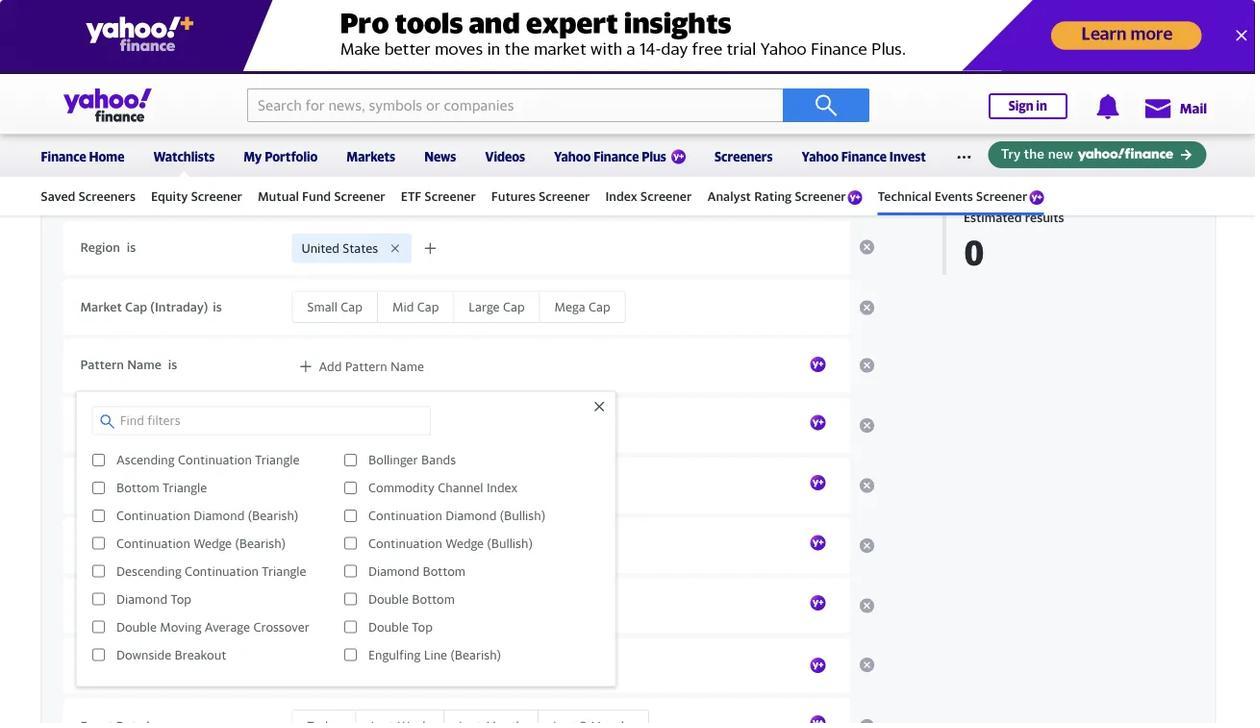Task type: describe. For each thing, give the bounding box(es) containing it.
remove market cap (intraday) image
[[860, 300, 875, 316]]

1
[[1124, 56, 1130, 68]]

time
[[80, 478, 109, 493]]

minutes
[[1174, 56, 1214, 68]]

estimated results 0
[[964, 210, 1065, 273]]

below
[[282, 194, 322, 212]]

watchlists link
[[153, 137, 215, 177]]

videos
[[485, 149, 525, 164]]

news for the top news link
[[160, 56, 191, 71]]

small
[[307, 300, 338, 315]]

move
[[183, 650, 215, 665]]

search image
[[815, 94, 838, 117]]

analyst
[[707, 189, 751, 203]]

yahoo finance premium logo image for technical events screener
[[1030, 190, 1044, 205]]

screener down untitled
[[191, 189, 242, 203]]

futures screener link
[[491, 180, 590, 213]]

%
[[169, 650, 180, 665]]

mid cap
[[392, 300, 439, 315]]

commodity
[[368, 480, 434, 495]]

screener
[[147, 194, 204, 212]]

price period is
[[80, 538, 162, 553]]

results
[[1025, 210, 1065, 225]]

long
[[483, 478, 510, 493]]

0 horizontal spatial mail link
[[105, 56, 129, 71]]

diamond top
[[116, 591, 191, 606]]

0 horizontal spatial pattern
[[80, 358, 124, 373]]

small cap button
[[293, 292, 378, 322]]

equity
[[151, 189, 188, 203]]

yahoo finance plus link
[[554, 137, 686, 177]]

+0.21
[[796, 116, 824, 129]]

top for double top
[[412, 619, 432, 634]]

1 vertical spatial triangle
[[162, 480, 207, 495]]

sports
[[296, 56, 333, 71]]

double for double top
[[368, 619, 408, 634]]

add pattern name
[[319, 359, 424, 374]]

continuation for continuation wedge (bullish)
[[368, 536, 442, 550]]

my portfolio
[[244, 149, 318, 164]]

in for currency in usd
[[404, 197, 413, 211]]

wedge for (bullish)
[[445, 536, 484, 550]]

reversal button
[[397, 590, 474, 621]]

index screener
[[606, 189, 692, 203]]

weekly button
[[351, 530, 420, 561]]

ascending continuation triangle
[[116, 452, 299, 467]]

screener right futures
[[539, 189, 590, 203]]

index inside "link"
[[606, 189, 638, 203]]

gold 1,966.60 +16.40 (+0.84%)
[[985, 78, 1065, 129]]

/
[[147, 147, 154, 166]]

etf screener
[[401, 189, 476, 203]]

screeners up analyst
[[715, 149, 773, 164]]

screeners for all screeners /
[[65, 147, 141, 166]]

more...
[[615, 56, 654, 71]]

descending continuation triangle
[[116, 563, 306, 578]]

bands
[[421, 452, 456, 467]]

time frame is
[[80, 478, 160, 493]]

Find filters field
[[93, 407, 430, 434]]

0 vertical spatial bottom
[[116, 480, 159, 495]]

small cap
[[307, 300, 363, 315]]

home link
[[13, 54, 75, 71]]

triangle for descending continuation triangle
[[262, 563, 306, 578]]

equity screener
[[151, 189, 242, 203]]

add
[[319, 359, 342, 374]]

previous image
[[1166, 89, 1195, 118]]

1 horizontal spatial mail
[[1180, 101, 1207, 116]]

nasdaq link
[[418, 78, 462, 93]]

0 horizontal spatial index
[[486, 480, 517, 495]]

finance home
[[41, 149, 124, 164]]

trend change type
[[80, 598, 191, 613]]

remove region image
[[860, 240, 875, 255]]

gold
[[985, 78, 1011, 93]]

outlook
[[80, 418, 127, 433]]

screeners for saved screeners
[[79, 189, 136, 203]]

+16.40
[[985, 116, 1019, 129]]

1 vertical spatial mail link
[[1144, 90, 1207, 125]]

continuation for continuation wedge (bearish)
[[116, 536, 190, 550]]

0
[[964, 232, 985, 273]]

russell 2000
[[607, 78, 681, 93]]

mid cap button
[[378, 292, 454, 322]]

close image
[[1232, 25, 1251, 45]]

news for the bottommost news link
[[424, 149, 456, 164]]

mid term
[[400, 478, 453, 493]]

sign in
[[1009, 99, 1047, 114]]

(+0.27%)
[[826, 116, 870, 129]]

notifications image
[[1095, 94, 1120, 119]]

is right region
[[127, 239, 136, 254]]

continuation diamond (bullish)
[[368, 508, 545, 523]]

bollinger
[[368, 452, 418, 467]]

united states
[[302, 241, 378, 256]]

my portfolio link
[[244, 137, 318, 173]]

0 vertical spatial home
[[40, 56, 75, 71]]

etf
[[401, 189, 422, 203]]

(bearish) for continuation diamond (bearish)
[[248, 508, 298, 523]]

videos link
[[485, 137, 525, 173]]

diamond down the weekly button on the left bottom of the page
[[368, 563, 419, 578]]

continuation down continuation wedge (bearish)
[[184, 563, 258, 578]]

period
[[112, 538, 150, 553]]

markets link
[[347, 137, 395, 173]]

continuation for 'continuation' button at the left bottom of the page
[[307, 598, 381, 613]]

index screener link
[[606, 180, 692, 213]]

remove event date image
[[860, 719, 875, 723]]

1 horizontal spatial pattern
[[345, 359, 387, 374]]

term for mid term
[[425, 478, 453, 493]]

region is
[[80, 239, 136, 254]]

mobile
[[545, 56, 584, 71]]

continuation wedge (bearish)
[[116, 536, 285, 550]]

double for double bottom
[[368, 591, 408, 606]]

engulfing line (bearish)
[[368, 647, 501, 662]]

region
[[80, 239, 120, 254]]

all
[[41, 147, 61, 166]]

close image
[[590, 398, 608, 415]]

78.47
[[796, 99, 830, 114]]

type
[[163, 598, 191, 613]]

term for long term
[[513, 478, 542, 493]]

breakout
[[174, 647, 226, 662]]

continuation wedge (bullish)
[[368, 536, 532, 550]]

futures
[[491, 189, 536, 203]]

diamond down channel
[[445, 508, 496, 523]]

hour
[[1133, 56, 1156, 68]]

nasdaq
[[418, 78, 462, 93]]

cap for mega
[[589, 300, 610, 315]]

screener inside 'link'
[[976, 189, 1028, 203]]

continuation for continuation diamond (bullish)
[[368, 508, 442, 523]]

gold link
[[985, 78, 1011, 93]]

all screeners link
[[41, 147, 141, 166]]

cap for large
[[503, 300, 525, 315]]

technical events screener
[[878, 189, 1028, 203]]

sign in link
[[989, 93, 1068, 119]]

new untitled screener
[[160, 147, 333, 166]]

screener up fund
[[264, 147, 333, 166]]

yahoo finance invest
[[802, 149, 926, 164]]



Task type: vqa. For each thing, say whether or not it's contained in the screenshot.
the Term within the LONG TERM button
yes



Task type: locate. For each thing, give the bounding box(es) containing it.
dow 30
[[230, 78, 273, 93]]

advertisement region
[[278, 0, 978, 37]]

screener right rating
[[795, 189, 846, 203]]

remove price period image
[[860, 538, 875, 554]]

0 horizontal spatial yahoo finance premium logo image
[[848, 190, 863, 205]]

1 horizontal spatial home
[[89, 149, 124, 164]]

mid inside "button"
[[392, 300, 414, 315]]

fund
[[302, 189, 331, 203]]

1 vertical spatial home
[[89, 149, 124, 164]]

mid for mid cap
[[392, 300, 414, 315]]

2 yahoo finance premium logo image from the left
[[1030, 190, 1044, 205]]

continuation up diamond bottom
[[368, 536, 442, 550]]

2 vertical spatial in
[[404, 197, 413, 211]]

1 horizontal spatial news link
[[424, 137, 456, 173]]

wedge for (bearish)
[[193, 536, 232, 550]]

1 horizontal spatial yahoo finance premium logo image
[[1030, 190, 1044, 205]]

double up engulfing at the left bottom
[[368, 619, 408, 634]]

double down trend change type
[[116, 619, 156, 634]]

1 wedge from the left
[[193, 536, 232, 550]]

remove outlook image
[[860, 418, 875, 433]]

2 vertical spatial triangle
[[262, 563, 306, 578]]

None text field
[[292, 652, 398, 679]]

yahoo finance premium logo image for analyst rating screener
[[848, 190, 863, 205]]

greater
[[80, 666, 123, 681]]

screener
[[264, 147, 333, 166], [191, 189, 242, 203], [334, 189, 385, 203], [425, 189, 476, 203], [539, 189, 590, 203], [641, 189, 692, 203], [795, 189, 846, 203], [976, 189, 1028, 203]]

portfolio
[[265, 149, 318, 164]]

saved screeners link
[[41, 180, 136, 213]]

1 vertical spatial price
[[137, 650, 166, 665]]

screener down premium yahoo finance logo at top
[[641, 189, 692, 203]]

term right short
[[342, 478, 370, 493]]

stocks
[[100, 194, 143, 212]]

sports link
[[296, 56, 333, 71]]

technical events screener link
[[878, 180, 1044, 213]]

mail right home link
[[105, 56, 129, 71]]

bottom for diamond bottom
[[422, 563, 465, 578]]

russell
[[607, 78, 647, 93]]

1 yahoo finance premium logo image from the left
[[848, 190, 863, 205]]

2 wedge from the left
[[445, 536, 484, 550]]

is down (intraday) in the left top of the page
[[168, 358, 177, 373]]

2 horizontal spatial in
[[1112, 56, 1122, 68]]

price inside expected price % move greater than
[[137, 650, 166, 665]]

0 horizontal spatial news
[[160, 56, 191, 71]]

0 vertical spatial index
[[606, 189, 638, 203]]

1 vertical spatial in
[[1036, 99, 1047, 114]]

5 cap from the left
[[589, 300, 610, 315]]

1 horizontal spatial wedge
[[445, 536, 484, 550]]

entertainment link
[[364, 56, 446, 71]]

line
[[424, 647, 447, 662]]

mail link down 49
[[1144, 90, 1207, 125]]

1 vertical spatial (bullish)
[[487, 536, 532, 550]]

0 horizontal spatial home
[[40, 56, 75, 71]]

invest
[[890, 149, 926, 164]]

1 horizontal spatial in
[[1036, 99, 1047, 114]]

1 horizontal spatial news
[[424, 149, 456, 164]]

bottom down continuation wedge (bullish)
[[422, 563, 465, 578]]

news link
[[160, 56, 191, 71], [424, 137, 456, 173]]

cap left large
[[417, 300, 439, 315]]

0 vertical spatial (bearish)
[[248, 508, 298, 523]]

markets
[[347, 149, 395, 164]]

continuation up double top
[[307, 598, 381, 613]]

bottom down diamond bottom
[[412, 591, 455, 606]]

is right outlook
[[130, 418, 139, 433]]

remove trend change type image
[[860, 598, 875, 614]]

downside breakout
[[116, 647, 226, 662]]

diamond
[[193, 508, 244, 523], [445, 508, 496, 523], [368, 563, 419, 578], [116, 591, 167, 606]]

3 cap from the left
[[417, 300, 439, 315]]

(bearish) right line
[[450, 647, 501, 662]]

continuation inside button
[[307, 598, 381, 613]]

cap right large
[[503, 300, 525, 315]]

mail
[[105, 56, 129, 71], [1180, 101, 1207, 116]]

3 term from the left
[[513, 478, 542, 493]]

Search for news, symbols or companies text field
[[247, 88, 783, 122]]

triangle down find filters field at the left
[[255, 452, 299, 467]]

1 vertical spatial bottom
[[422, 563, 465, 578]]

long term button
[[469, 470, 556, 500]]

2 term from the left
[[425, 478, 453, 493]]

1 vertical spatial news link
[[424, 137, 456, 173]]

0 vertical spatial news link
[[160, 56, 191, 71]]

in for sign in
[[1036, 99, 1047, 114]]

index down yahoo finance plus link
[[606, 189, 638, 203]]

news link up etf screener
[[424, 137, 456, 173]]

yahoo up futures screener
[[554, 149, 591, 164]]

price left period
[[80, 538, 109, 553]]

mid up add pattern name
[[392, 300, 414, 315]]

(bullish) for continuation diamond (bullish)
[[500, 508, 545, 523]]

screeners link
[[715, 137, 773, 173]]

is
[[127, 239, 136, 254], [213, 300, 222, 315], [168, 358, 177, 373], [130, 418, 139, 433], [151, 478, 160, 493], [153, 538, 162, 553]]

term right long
[[513, 478, 542, 493]]

screener inside "link"
[[641, 189, 692, 203]]

continuation for continuation diamond (bearish)
[[116, 508, 190, 523]]

pattern right add
[[345, 359, 387, 374]]

united
[[302, 241, 340, 256]]

(+0.84%)
[[1021, 116, 1065, 129]]

0 vertical spatial news
[[160, 56, 191, 71]]

(intraday)
[[150, 300, 208, 315]]

remove time frame image
[[860, 478, 875, 494]]

u.s. markets close in 1 hour 49 minutes
[[1020, 56, 1214, 68]]

diamond bottom
[[368, 563, 465, 578]]

1 vertical spatial top
[[412, 619, 432, 634]]

2 yahoo from the left
[[802, 149, 839, 164]]

finance
[[222, 56, 265, 71], [41, 149, 86, 164], [594, 149, 639, 164], [841, 149, 887, 164]]

entertainment
[[364, 56, 446, 71]]

wedge up descending continuation triangle
[[193, 536, 232, 550]]

cap right the mega
[[589, 300, 610, 315]]

bottom for double bottom
[[412, 591, 455, 606]]

49
[[1159, 56, 1172, 68]]

mail link right home link
[[105, 56, 129, 71]]

mid inside button
[[400, 478, 422, 493]]

0 horizontal spatial yahoo
[[554, 149, 591, 164]]

analyst rating screener link
[[707, 180, 863, 213]]

next image
[[1189, 89, 1218, 118]]

is right period
[[153, 538, 162, 553]]

news up etf screener
[[424, 149, 456, 164]]

events
[[935, 189, 973, 203]]

yahoo down +0.21
[[802, 149, 839, 164]]

futures screener
[[491, 189, 590, 203]]

navigation containing finance home
[[0, 132, 1255, 215]]

screener down markets on the left top
[[334, 189, 385, 203]]

screener right etf
[[425, 189, 476, 203]]

top for diamond top
[[170, 591, 191, 606]]

0 vertical spatial mail
[[105, 56, 129, 71]]

cap inside "button"
[[417, 300, 439, 315]]

0 horizontal spatial news link
[[160, 56, 191, 71]]

cap for small
[[341, 300, 363, 315]]

bottom triangle
[[116, 480, 207, 495]]

0 vertical spatial in
[[1112, 56, 1122, 68]]

None checkbox
[[344, 453, 357, 466], [344, 509, 357, 522], [344, 537, 357, 549], [92, 593, 105, 605], [344, 593, 357, 605], [92, 621, 105, 633], [344, 621, 357, 633], [344, 453, 357, 466], [344, 509, 357, 522], [344, 537, 357, 549], [92, 593, 105, 605], [344, 593, 357, 605], [92, 621, 105, 633], [344, 621, 357, 633]]

news link left the finance link
[[160, 56, 191, 71]]

top up moving
[[170, 591, 191, 606]]

home up 's&p'
[[40, 56, 75, 71]]

build stocks screener with filters below
[[63, 194, 322, 212]]

yahoo finance premium logo image inside analyst rating screener link
[[848, 190, 863, 205]]

yahoo finance plus
[[554, 149, 667, 164]]

large cap button
[[454, 292, 540, 322]]

with
[[207, 194, 237, 212]]

build
[[63, 194, 97, 212]]

name down mid cap
[[391, 359, 424, 374]]

1 yahoo from the left
[[554, 149, 591, 164]]

oil
[[833, 78, 849, 93]]

double moving average crossover
[[116, 619, 309, 634]]

(bearish) up descending continuation triangle
[[235, 536, 285, 550]]

yahoo for yahoo finance invest
[[802, 149, 839, 164]]

0 horizontal spatial name
[[127, 358, 161, 373]]

0 vertical spatial (bullish)
[[500, 508, 545, 523]]

yahoo for yahoo finance plus
[[554, 149, 591, 164]]

all screeners /
[[41, 147, 154, 166]]

trend
[[80, 598, 114, 613]]

pattern down market
[[80, 358, 124, 373]]

0 vertical spatial top
[[170, 591, 191, 606]]

triangle for ascending continuation triangle
[[255, 452, 299, 467]]

0 horizontal spatial top
[[170, 591, 191, 606]]

is right frame
[[151, 478, 160, 493]]

try the new yahoo finance image
[[988, 141, 1207, 168]]

home
[[40, 56, 75, 71], [89, 149, 124, 164]]

mutual fund screener
[[258, 189, 385, 203]]

price up than on the left of the page
[[137, 650, 166, 665]]

1 horizontal spatial mail link
[[1144, 90, 1207, 125]]

cap right 'small'
[[341, 300, 363, 315]]

0 horizontal spatial term
[[342, 478, 370, 493]]

0 horizontal spatial wedge
[[193, 536, 232, 550]]

yahoo finance premium logo image inside technical events screener 'link'
[[1030, 190, 1044, 205]]

1 vertical spatial news
[[424, 149, 456, 164]]

name down market cap (intraday) is
[[127, 358, 161, 373]]

is right (intraday) in the left top of the page
[[213, 300, 222, 315]]

4 cap from the left
[[503, 300, 525, 315]]

term down bands
[[425, 478, 453, 493]]

long term
[[483, 478, 542, 493]]

short
[[307, 478, 339, 493]]

1 horizontal spatial term
[[425, 478, 453, 493]]

mobile link
[[545, 56, 584, 71]]

(bullish)
[[500, 508, 545, 523], [487, 536, 532, 550]]

(bearish) for continuation wedge (bearish)
[[235, 536, 285, 550]]

continuation down bottom triangle
[[116, 508, 190, 523]]

1 cap from the left
[[125, 300, 147, 315]]

screeners down all screeners /
[[79, 189, 136, 203]]

mid for mid term
[[400, 478, 422, 493]]

1 horizontal spatial yahoo
[[802, 149, 839, 164]]

1 horizontal spatial top
[[412, 619, 432, 634]]

remove expected price % move image
[[860, 657, 875, 673]]

mid down bollinger bands
[[400, 478, 422, 493]]

navigation
[[0, 132, 1255, 215]]

cap for market
[[125, 300, 147, 315]]

triangle up continuation diamond (bearish)
[[162, 480, 207, 495]]

continuation down the commodity
[[368, 508, 442, 523]]

None checkbox
[[92, 453, 105, 466], [92, 481, 105, 494], [344, 481, 357, 494], [92, 509, 105, 522], [92, 537, 105, 549], [92, 565, 105, 577], [344, 565, 357, 577], [92, 648, 105, 661], [344, 648, 357, 661], [92, 453, 105, 466], [92, 481, 105, 494], [344, 481, 357, 494], [92, 509, 105, 522], [92, 537, 105, 549], [92, 565, 105, 577], [344, 565, 357, 577], [92, 648, 105, 661], [344, 648, 357, 661]]

double for double moving average crossover
[[116, 619, 156, 634]]

mega cap button
[[540, 292, 625, 322]]

s&p 500 link
[[41, 78, 90, 93]]

large cap
[[469, 300, 525, 315]]

2 horizontal spatial term
[[513, 478, 542, 493]]

remove pattern name image
[[860, 358, 875, 373]]

0 vertical spatial price
[[80, 538, 109, 553]]

2 vertical spatial bottom
[[412, 591, 455, 606]]

1 vertical spatial (bearish)
[[235, 536, 285, 550]]

cap for mid
[[417, 300, 439, 315]]

0 vertical spatial triangle
[[255, 452, 299, 467]]

in left 1
[[1112, 56, 1122, 68]]

finance home link
[[41, 137, 124, 173]]

(bearish) down short term button
[[248, 508, 298, 523]]

(bearish) for engulfing line (bearish)
[[450, 647, 501, 662]]

term for short term
[[342, 478, 370, 493]]

saved screeners
[[41, 189, 136, 203]]

states
[[343, 241, 378, 256]]

index right channel
[[486, 480, 517, 495]]

home inside navigation
[[89, 149, 124, 164]]

0 horizontal spatial mail
[[105, 56, 129, 71]]

wedge down continuation diamond (bullish)
[[445, 536, 484, 550]]

frame
[[112, 478, 148, 493]]

technical
[[878, 189, 932, 203]]

(bullish) for continuation wedge (bullish)
[[487, 536, 532, 550]]

yahoo finance premium logo image
[[848, 190, 863, 205], [1030, 190, 1044, 205]]

screener up estimated
[[976, 189, 1028, 203]]

mid term button
[[386, 470, 469, 500]]

rating
[[754, 189, 792, 203]]

market
[[80, 300, 122, 315]]

1 vertical spatial mid
[[400, 478, 422, 493]]

diamond down descending
[[116, 591, 167, 606]]

usd
[[416, 197, 439, 211]]

1 vertical spatial mail
[[1180, 101, 1207, 116]]

yahoo
[[554, 149, 591, 164], [802, 149, 839, 164]]

news inside navigation
[[424, 149, 456, 164]]

short term button
[[293, 470, 386, 500]]

0 horizontal spatial price
[[80, 538, 109, 553]]

continuation up descending
[[116, 536, 190, 550]]

1 term from the left
[[342, 478, 370, 493]]

2 vertical spatial (bearish)
[[450, 647, 501, 662]]

s&p 500
[[41, 78, 90, 93]]

triangle up crossover
[[262, 563, 306, 578]]

bottom down ascending
[[116, 480, 159, 495]]

crossover
[[253, 619, 309, 634]]

continuation up continuation diamond (bearish)
[[178, 452, 252, 467]]

1 vertical spatial index
[[486, 480, 517, 495]]

double up double top
[[368, 591, 408, 606]]

wedge
[[193, 536, 232, 550], [445, 536, 484, 550]]

2000
[[650, 78, 681, 93]]

premium yahoo finance logo image
[[671, 150, 686, 164]]

0 vertical spatial mail link
[[105, 56, 129, 71]]

yahoo finance premium logo image up results
[[1030, 190, 1044, 205]]

my
[[244, 149, 262, 164]]

diamond up continuation wedge (bearish)
[[193, 508, 244, 523]]

name
[[127, 358, 161, 373], [391, 359, 424, 374]]

2 cap from the left
[[341, 300, 363, 315]]

0 horizontal spatial in
[[404, 197, 413, 211]]

home up saved screeners
[[89, 149, 124, 164]]

yahoo finance premium logo image down yahoo finance invest
[[848, 190, 863, 205]]

in left 'usd'
[[404, 197, 413, 211]]

news left the finance link
[[160, 56, 191, 71]]

mail down minutes
[[1180, 101, 1207, 116]]

(bearish)
[[248, 508, 298, 523], [235, 536, 285, 550], [450, 647, 501, 662]]

1 horizontal spatial name
[[391, 359, 424, 374]]

1 horizontal spatial index
[[606, 189, 638, 203]]

commodity channel index
[[368, 480, 517, 495]]

top down the reversal
[[412, 619, 432, 634]]

0 vertical spatial mid
[[392, 300, 414, 315]]

in up (+0.84%)
[[1036, 99, 1047, 114]]

screeners up saved screeners
[[65, 147, 141, 166]]

cap right market
[[125, 300, 147, 315]]

1 horizontal spatial price
[[137, 650, 166, 665]]



